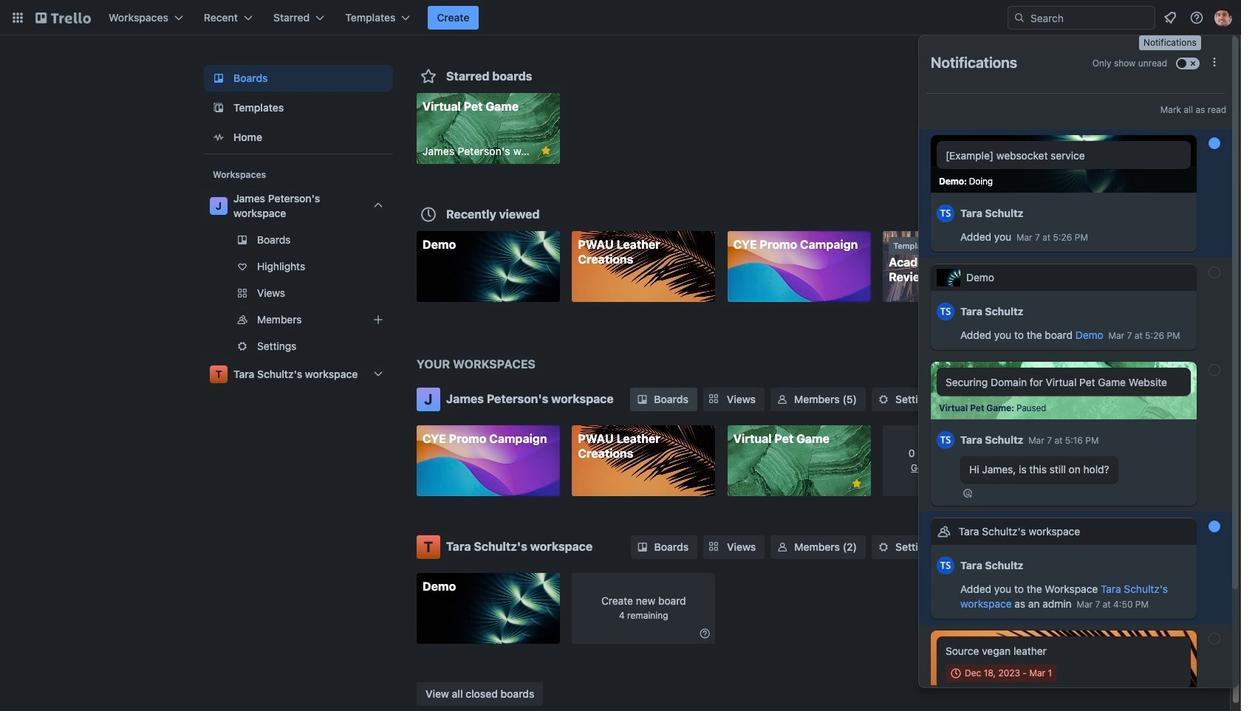 Task type: vqa. For each thing, say whether or not it's contained in the screenshot.
template board icon
yes



Task type: locate. For each thing, give the bounding box(es) containing it.
0 horizontal spatial click to unstar this board. it will be removed from your starred list. image
[[540, 144, 553, 157]]

1 vertical spatial sm image
[[698, 626, 713, 641]]

sm image
[[635, 393, 650, 407], [775, 393, 790, 407], [877, 393, 892, 407], [635, 540, 650, 555], [776, 540, 790, 555]]

1 vertical spatial tara schultz (taraschultz7) image
[[937, 301, 955, 323]]

sm image
[[877, 540, 892, 555], [698, 626, 713, 641]]

click to unstar this board. it will be removed from your starred list. image
[[540, 144, 553, 157], [851, 478, 864, 491]]

0 vertical spatial tara schultz (taraschultz7) image
[[937, 203, 955, 225]]

0 vertical spatial sm image
[[877, 540, 892, 555]]

2 tara schultz (taraschultz7) image from the top
[[937, 301, 955, 323]]

1 horizontal spatial click to unstar this board. it will be removed from your starred list. image
[[851, 478, 864, 491]]

1 vertical spatial click to unstar this board. it will be removed from your starred list. image
[[851, 478, 864, 491]]

template board image
[[210, 99, 228, 117]]

3 tara schultz (taraschultz7) image from the top
[[937, 429, 955, 452]]

Search field
[[1008, 6, 1156, 30]]

2 vertical spatial tara schultz (taraschultz7) image
[[937, 429, 955, 452]]

0 vertical spatial click to unstar this board. it will be removed from your starred list. image
[[540, 144, 553, 157]]

1 tara schultz (taraschultz7) image from the top
[[937, 203, 955, 225]]

tara schultz (taraschultz7) image
[[937, 203, 955, 225], [937, 301, 955, 323], [937, 429, 955, 452]]

tooltip
[[1140, 35, 1202, 50]]



Task type: describe. For each thing, give the bounding box(es) containing it.
switch to… image
[[10, 10, 25, 25]]

tara schultz (taraschultz7) image
[[937, 555, 955, 577]]

home image
[[210, 129, 228, 146]]

open information menu image
[[1190, 10, 1205, 25]]

board image
[[210, 69, 228, 87]]

add image
[[370, 311, 387, 329]]

0 horizontal spatial sm image
[[698, 626, 713, 641]]

primary element
[[0, 0, 1242, 35]]

1 horizontal spatial sm image
[[877, 540, 892, 555]]

search image
[[1014, 12, 1026, 24]]

back to home image
[[35, 6, 91, 30]]

0 notifications image
[[1162, 9, 1180, 27]]

james peterson (jamespeterson93) image
[[1215, 9, 1233, 27]]



